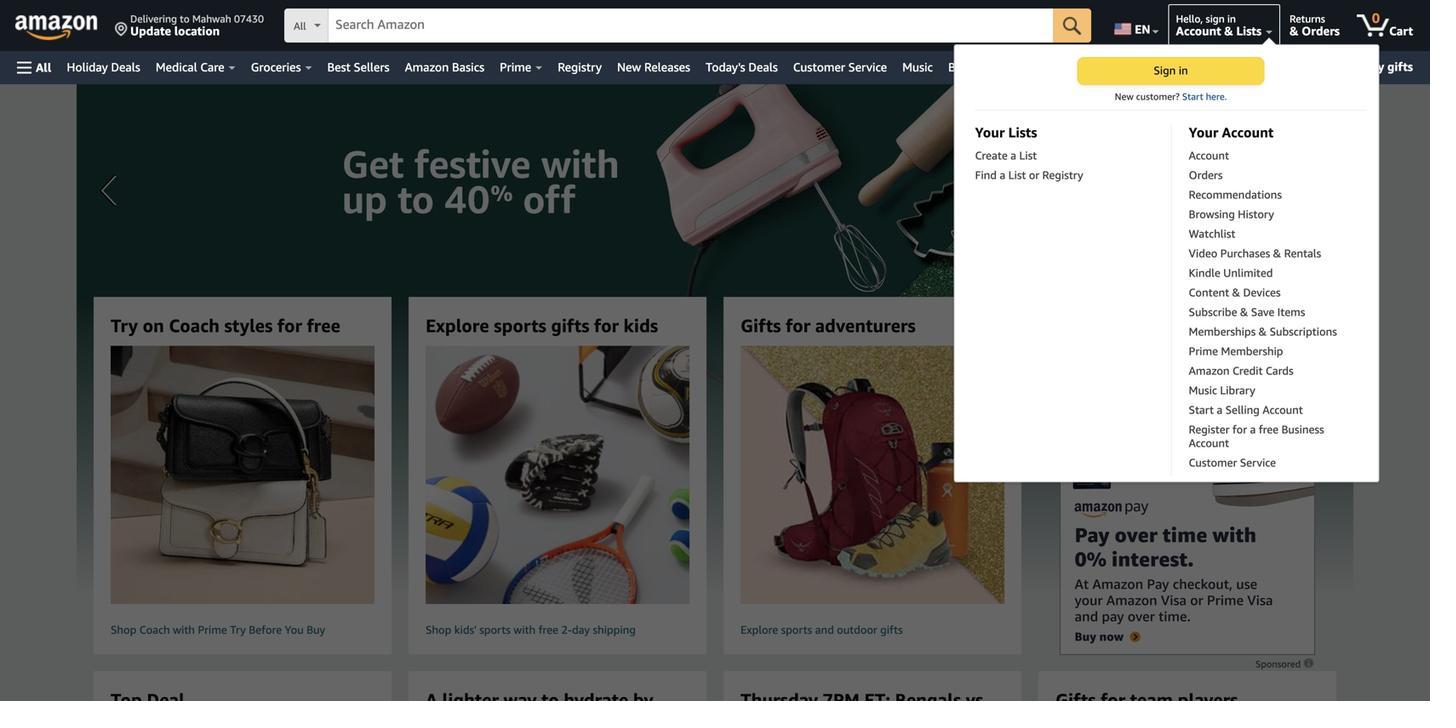 Task type: describe. For each thing, give the bounding box(es) containing it.
groceries
[[251, 60, 301, 74]]

or
[[1029, 169, 1040, 182]]

explore sports and outdoor gifts link
[[712, 346, 1034, 642]]

account & lists
[[1176, 24, 1262, 38]]

in for sign in
[[1179, 64, 1188, 77]]

start a selling account link
[[1189, 404, 1350, 423]]

amazon basics
[[405, 60, 485, 74]]

try on coach styles for free
[[111, 315, 340, 336]]

amazon inside your account account orders recommendations browsing history watchlist video purchases & rentals kindle unlimited content & devices subscribe & save items memberships & subscriptions prime membership amazon credit cards music library start a selling account register for a free business account customer service
[[1189, 364, 1230, 378]]

shipping
[[593, 624, 636, 637]]

0 horizontal spatial free
[[307, 315, 340, 336]]

buy
[[307, 624, 325, 637]]

gifts for adventurers image
[[712, 346, 1034, 605]]

Search Amazon text field
[[329, 9, 1053, 42]]

1 horizontal spatial free
[[539, 624, 558, 637]]

membership
[[1221, 345, 1284, 358]]

holiday
[[1343, 60, 1385, 74]]

subscriptions
[[1270, 325, 1337, 338]]

memberships
[[1189, 325, 1256, 338]]

navigation navigation
[[0, 0, 1430, 490]]

registry inside your lists create a list find a list or registry
[[1043, 169, 1084, 182]]

browsing
[[1189, 208, 1235, 221]]

and
[[815, 624, 834, 637]]

a down selling
[[1250, 423, 1256, 436]]

amazon home
[[1053, 60, 1133, 74]]

kids
[[624, 315, 658, 336]]

account down register
[[1189, 437, 1229, 450]]

content
[[1189, 286, 1230, 299]]

video
[[1189, 247, 1218, 260]]

selling
[[1226, 404, 1260, 417]]

new releases link
[[610, 55, 698, 79]]

all inside "search box"
[[294, 20, 306, 32]]

outdoor
[[837, 624, 878, 637]]

create a list link
[[975, 149, 1154, 169]]

customer?
[[1136, 91, 1180, 102]]

2-
[[561, 624, 572, 637]]

find a list or registry link
[[975, 169, 1154, 188]]

your for lists
[[975, 124, 1005, 140]]

1 vertical spatial gifts
[[551, 315, 590, 336]]

medical
[[156, 60, 197, 74]]

purchases
[[1221, 247, 1271, 260]]

0 vertical spatial coach
[[169, 315, 220, 336]]

0 vertical spatial start
[[1182, 91, 1204, 102]]

start inside your account account orders recommendations browsing history watchlist video purchases & rentals kindle unlimited content & devices subscribe & save items memberships & subscriptions prime membership amazon credit cards music library start a selling account register for a free business account customer service
[[1189, 404, 1214, 417]]

& down 'unlimited'
[[1232, 286, 1241, 299]]

returns
[[1290, 13, 1326, 25]]

& down save
[[1259, 325, 1267, 338]]

holiday deals link
[[59, 55, 148, 79]]

browsing history link
[[1189, 208, 1350, 227]]

new customer? start here.
[[1115, 91, 1227, 102]]

shop for try
[[111, 624, 136, 637]]

on inside main content
[[143, 315, 164, 336]]

sign in for the best experience
[[1056, 315, 1311, 336]]

prime inside your account account orders recommendations browsing history watchlist video purchases & rentals kindle unlimited content & devices subscribe & save items memberships & subscriptions prime membership amazon credit cards music library start a selling account register for a free business account customer service
[[1189, 345, 1218, 358]]

delivering
[[130, 13, 177, 25]]

items
[[1278, 306, 1306, 319]]

shop kids' sports with free 2-day shipping
[[426, 624, 636, 637]]

memberships & subscriptions link
[[1189, 325, 1350, 345]]

a right create
[[1011, 149, 1017, 162]]

the
[[1148, 315, 1176, 336]]

new for new releases
[[617, 60, 641, 74]]

a up register
[[1217, 404, 1223, 417]]

explore sports gifts for kids image
[[397, 346, 719, 605]]

orders inside the returns & orders
[[1302, 24, 1340, 38]]

devices
[[1243, 286, 1281, 299]]

rentals
[[1284, 247, 1322, 260]]

deals for holiday deals
[[111, 60, 140, 74]]

1 horizontal spatial prime
[[500, 60, 531, 74]]

experience
[[1221, 315, 1311, 336]]

your lists create a list find a list or registry
[[975, 124, 1084, 182]]

mahwah
[[192, 13, 231, 25]]

account up business
[[1263, 404, 1303, 417]]

in for sign in for the best experience
[[1098, 315, 1114, 336]]

& right the hello,
[[1225, 24, 1233, 38]]

watchlist
[[1189, 227, 1236, 241]]

best sellers link
[[320, 55, 397, 79]]

best
[[1180, 315, 1216, 336]]

prime membership link
[[1189, 345, 1350, 364]]

cards
[[1266, 364, 1294, 378]]

day
[[572, 624, 590, 637]]

customer inside your account account orders recommendations browsing history watchlist video purchases & rentals kindle unlimited content & devices subscribe & save items memberships & subscriptions prime membership amazon credit cards music library start a selling account register for a free business account customer service
[[1189, 456, 1237, 470]]

0 horizontal spatial customer service link
[[786, 55, 895, 79]]

for right gifts on the top right
[[786, 315, 811, 336]]

new for new customer? start here.
[[1115, 91, 1134, 102]]

07430
[[234, 13, 264, 25]]

today's deals link
[[698, 55, 786, 79]]

holiday deals
[[67, 60, 140, 74]]

account up pharmacy
[[1176, 24, 1221, 38]]

business
[[1282, 423, 1324, 436]]

get
[[1261, 60, 1281, 74]]

library
[[1220, 384, 1256, 397]]

prime inside main content
[[198, 624, 227, 637]]

All search field
[[284, 9, 1092, 44]]

explore for explore sports and outdoor gifts
[[741, 624, 778, 637]]

update
[[130, 24, 171, 38]]

location
[[174, 24, 220, 38]]

sports for explore sports gifts for kids
[[494, 315, 546, 336]]

medical care
[[156, 60, 225, 74]]

0 vertical spatial lists
[[1237, 24, 1262, 38]]

find
[[975, 169, 997, 182]]

you
[[285, 624, 304, 637]]

history
[[1238, 208, 1274, 221]]

a right get
[[1284, 60, 1290, 74]]

1 vertical spatial list
[[1009, 169, 1026, 182]]

books
[[948, 60, 981, 74]]

leave feedback on sponsored ad element
[[1256, 659, 1315, 670]]

sign in
[[1154, 64, 1188, 77]]

amazon image
[[15, 15, 98, 41]]

amazon credit cards link
[[1189, 364, 1350, 384]]

create
[[975, 149, 1008, 162]]

start here. link
[[1182, 91, 1227, 102]]

& left save
[[1240, 306, 1249, 319]]

0 horizontal spatial try
[[111, 315, 138, 336]]

explore sports and outdoor gifts
[[741, 624, 903, 637]]

sign in securely
[[1149, 356, 1227, 369]]

best sellers
[[327, 60, 390, 74]]

here.
[[1206, 91, 1227, 102]]

amazon for amazon home
[[1053, 60, 1097, 74]]



Task type: locate. For each thing, give the bounding box(es) containing it.
en
[[1135, 22, 1151, 36]]

before
[[249, 624, 282, 637]]

securely
[[1186, 356, 1227, 369]]

0 vertical spatial free
[[307, 315, 340, 336]]

new left releases
[[617, 60, 641, 74]]

all button
[[9, 51, 59, 84]]

1 vertical spatial coach
[[139, 624, 170, 637]]

0 vertical spatial try
[[111, 315, 138, 336]]

music inside your account account orders recommendations browsing history watchlist video purchases & rentals kindle unlimited content & devices subscribe & save items memberships & subscriptions prime membership amazon credit cards music library start a selling account register for a free business account customer service
[[1189, 384, 1217, 397]]

1 vertical spatial free
[[1259, 423, 1279, 436]]

registry right prime link
[[558, 60, 602, 74]]

en link
[[1104, 4, 1167, 47]]

1 horizontal spatial with
[[514, 624, 536, 637]]

0 vertical spatial prime
[[500, 60, 531, 74]]

amazon left basics
[[405, 60, 449, 74]]

0
[[1372, 10, 1380, 26]]

0 horizontal spatial registry
[[558, 60, 602, 74]]

get a jump on holiday gifts
[[1261, 60, 1413, 74]]

0 horizontal spatial amazon
[[405, 60, 449, 74]]

sign inside navigation navigation
[[1154, 64, 1176, 77]]

1 horizontal spatial lists
[[1237, 24, 1262, 38]]

all inside button
[[36, 60, 51, 75]]

video purchases & rentals link
[[1189, 247, 1350, 267]]

music link
[[895, 55, 941, 79]]

amazon left the home
[[1053, 60, 1097, 74]]

for left the the at the right top of the page
[[1119, 315, 1143, 336]]

sports for explore sports and outdoor gifts
[[781, 624, 812, 637]]

free right styles
[[307, 315, 340, 336]]

0 vertical spatial music
[[903, 60, 933, 74]]

& inside the returns & orders
[[1290, 24, 1299, 38]]

shop kids' sports with free 2-day shipping link
[[397, 346, 719, 642]]

all up the groceries link
[[294, 20, 306, 32]]

sign for sign in securely
[[1149, 356, 1171, 369]]

orders link
[[1189, 169, 1350, 188]]

sponsored
[[1256, 659, 1304, 670]]

sign
[[1206, 13, 1225, 25]]

holiday
[[67, 60, 108, 74]]

gifts left kids
[[551, 315, 590, 336]]

start up register
[[1189, 404, 1214, 417]]

lists up or
[[1009, 124, 1037, 140]]

list left or
[[1009, 169, 1026, 182]]

2 vertical spatial gifts
[[881, 624, 903, 637]]

1 horizontal spatial explore
[[741, 624, 778, 637]]

your inside your lists create a list find a list or registry
[[975, 124, 1005, 140]]

1 vertical spatial all
[[36, 60, 51, 75]]

0 vertical spatial service
[[849, 60, 887, 74]]

gifts inside navigation navigation
[[1388, 60, 1413, 74]]

1 shop from the left
[[111, 624, 136, 637]]

amazon up library
[[1189, 364, 1230, 378]]

0 horizontal spatial gifts
[[551, 315, 590, 336]]

gifts for adventurers
[[741, 315, 916, 336]]

jump
[[1293, 60, 1322, 74]]

0 vertical spatial new
[[617, 60, 641, 74]]

hello,
[[1176, 13, 1203, 25]]

your up create
[[975, 124, 1005, 140]]

groceries link
[[243, 55, 320, 79]]

a
[[1284, 60, 1290, 74], [1011, 149, 1017, 162], [1000, 169, 1006, 182], [1217, 404, 1223, 417], [1250, 423, 1256, 436]]

deals
[[111, 60, 140, 74], [749, 60, 778, 74]]

with left the "before"
[[173, 624, 195, 637]]

amazon for amazon basics
[[405, 60, 449, 74]]

1 vertical spatial customer
[[1189, 456, 1237, 470]]

music left books
[[903, 60, 933, 74]]

1 horizontal spatial registry
[[1043, 169, 1084, 182]]

2 vertical spatial sign
[[1149, 356, 1171, 369]]

1 horizontal spatial gifts
[[881, 624, 903, 637]]

releases
[[644, 60, 690, 74]]

subscribe & save items link
[[1189, 306, 1350, 325]]

in left the the at the right top of the page
[[1098, 315, 1114, 336]]

service
[[849, 60, 887, 74], [1240, 456, 1276, 470]]

0 vertical spatial all
[[294, 20, 306, 32]]

pharmacy link
[[1140, 55, 1209, 79]]

orders up jump
[[1302, 24, 1340, 38]]

start left "here."
[[1182, 91, 1204, 102]]

explore
[[426, 315, 489, 336], [741, 624, 778, 637]]

in right sign
[[1228, 13, 1236, 25]]

0 horizontal spatial new
[[617, 60, 641, 74]]

1 horizontal spatial amazon
[[1053, 60, 1097, 74]]

music library link
[[1189, 384, 1350, 404]]

pharmacy
[[1148, 60, 1201, 74]]

for right styles
[[277, 315, 302, 336]]

1 vertical spatial start
[[1189, 404, 1214, 417]]

free down selling
[[1259, 423, 1279, 436]]

1 horizontal spatial deals
[[749, 60, 778, 74]]

deals right today's at the top of page
[[749, 60, 778, 74]]

care
[[200, 60, 225, 74]]

1 horizontal spatial customer
[[1189, 456, 1237, 470]]

try on coach styles for free image
[[81, 346, 404, 605]]

2 vertical spatial free
[[539, 624, 558, 637]]

explore for explore sports gifts for kids
[[426, 315, 489, 336]]

list up or
[[1020, 149, 1037, 162]]

1 vertical spatial service
[[1240, 456, 1276, 470]]

0 vertical spatial on
[[1325, 60, 1340, 74]]

1 horizontal spatial try
[[230, 624, 246, 637]]

0 vertical spatial gifts
[[1388, 60, 1413, 74]]

1 horizontal spatial music
[[1189, 384, 1217, 397]]

0 horizontal spatial your
[[975, 124, 1005, 140]]

free left 2-
[[539, 624, 558, 637]]

kindle unlimited link
[[1189, 267, 1350, 286]]

in left securely
[[1174, 356, 1184, 369]]

0 vertical spatial customer service link
[[786, 55, 895, 79]]

up to 20% off essentials from amazon brands image
[[77, 84, 1354, 595]]

for down selling
[[1233, 423, 1247, 436]]

2 vertical spatial prime
[[198, 624, 227, 637]]

your account account orders recommendations browsing history watchlist video purchases & rentals kindle unlimited content & devices subscribe & save items memberships & subscriptions prime membership amazon credit cards music library start a selling account register for a free business account customer service
[[1189, 124, 1337, 470]]

0 vertical spatial sign
[[1154, 64, 1176, 77]]

0 horizontal spatial orders
[[1189, 169, 1223, 182]]

in
[[1228, 13, 1236, 25], [1179, 64, 1188, 77], [1098, 315, 1114, 336], [1174, 356, 1184, 369]]

shop coach with prime try before you buy
[[111, 624, 325, 637]]

orders
[[1302, 24, 1340, 38], [1189, 169, 1223, 182]]

1 vertical spatial prime
[[1189, 345, 1218, 358]]

deals right holiday
[[111, 60, 140, 74]]

0 horizontal spatial prime
[[198, 624, 227, 637]]

0 horizontal spatial service
[[849, 60, 887, 74]]

gifts right outdoor
[[881, 624, 903, 637]]

1 vertical spatial on
[[143, 315, 164, 336]]

for left kids
[[594, 315, 619, 336]]

1 vertical spatial sign
[[1056, 315, 1093, 336]]

in up new customer? start here.
[[1179, 64, 1188, 77]]

prime right basics
[[500, 60, 531, 74]]

service left music link
[[849, 60, 887, 74]]

sponsored link
[[1256, 656, 1315, 673]]

deals for today's deals
[[749, 60, 778, 74]]

2 your from the left
[[1189, 124, 1219, 140]]

new releases
[[617, 60, 690, 74]]

for inside your account account orders recommendations browsing history watchlist video purchases & rentals kindle unlimited content & devices subscribe & save items memberships & subscriptions prime membership amazon credit cards music library start a selling account register for a free business account customer service
[[1233, 423, 1247, 436]]

main content
[[0, 84, 1430, 702]]

customer service link
[[786, 55, 895, 79], [1189, 456, 1350, 476]]

& up kindle unlimited link
[[1273, 247, 1282, 260]]

in for sign in securely
[[1174, 356, 1184, 369]]

0 horizontal spatial music
[[903, 60, 933, 74]]

2 horizontal spatial gifts
[[1388, 60, 1413, 74]]

orders inside your account account orders recommendations browsing history watchlist video purchases & rentals kindle unlimited content & devices subscribe & save items memberships & subscriptions prime membership amazon credit cards music library start a selling account register for a free business account customer service
[[1189, 169, 1223, 182]]

amazon
[[405, 60, 449, 74], [1053, 60, 1097, 74], [1189, 364, 1230, 378]]

account up account link
[[1222, 124, 1274, 140]]

1 horizontal spatial customer service link
[[1189, 456, 1350, 476]]

basics
[[452, 60, 485, 74]]

orders up recommendations
[[1189, 169, 1223, 182]]

2 deals from the left
[[749, 60, 778, 74]]

0 horizontal spatial explore
[[426, 315, 489, 336]]

sign for sign in for the best experience
[[1056, 315, 1093, 336]]

sign for sign in
[[1154, 64, 1176, 77]]

your inside your account account orders recommendations browsing history watchlist video purchases & rentals kindle unlimited content & devices subscribe & save items memberships & subscriptions prime membership amazon credit cards music library start a selling account register for a free business account customer service
[[1189, 124, 1219, 140]]

customer down register
[[1189, 456, 1237, 470]]

your for account
[[1189, 124, 1219, 140]]

2 with from the left
[[514, 624, 536, 637]]

new down the home
[[1115, 91, 1134, 102]]

your
[[975, 124, 1005, 140], [1189, 124, 1219, 140]]

0 horizontal spatial on
[[143, 315, 164, 336]]

1 horizontal spatial service
[[1240, 456, 1276, 470]]

1 vertical spatial explore
[[741, 624, 778, 637]]

prime left the "before"
[[198, 624, 227, 637]]

1 vertical spatial registry
[[1043, 169, 1084, 182]]

content & devices link
[[1189, 286, 1350, 306]]

get a jump on holiday gifts link
[[1254, 56, 1420, 78]]

all down the amazon image
[[36, 60, 51, 75]]

1 deals from the left
[[111, 60, 140, 74]]

amazon home link
[[1045, 55, 1140, 79]]

registry right or
[[1043, 169, 1084, 182]]

none submit inside all "search box"
[[1053, 9, 1092, 43]]

try inside 'shop coach with prime try before you buy' link
[[230, 624, 246, 637]]

prime link
[[492, 55, 550, 79]]

1 horizontal spatial orders
[[1302, 24, 1340, 38]]

0 vertical spatial customer
[[793, 60, 845, 74]]

free
[[307, 315, 340, 336], [1259, 423, 1279, 436], [539, 624, 558, 637]]

0 horizontal spatial deals
[[111, 60, 140, 74]]

lists inside your lists create a list find a list or registry
[[1009, 124, 1037, 140]]

1 vertical spatial music
[[1189, 384, 1217, 397]]

books link
[[941, 55, 989, 79]]

start
[[1182, 91, 1204, 102], [1189, 404, 1214, 417]]

1 with from the left
[[173, 624, 195, 637]]

2 horizontal spatial amazon
[[1189, 364, 1230, 378]]

2 horizontal spatial free
[[1259, 423, 1279, 436]]

1 vertical spatial orders
[[1189, 169, 1223, 182]]

hello, sign in
[[1176, 13, 1236, 25]]

gifts
[[741, 315, 781, 336]]

1 vertical spatial new
[[1115, 91, 1134, 102]]

0 horizontal spatial customer
[[793, 60, 845, 74]]

0 vertical spatial explore
[[426, 315, 489, 336]]

service down start a selling account link
[[1240, 456, 1276, 470]]

sign
[[1154, 64, 1176, 77], [1056, 315, 1093, 336], [1149, 356, 1171, 369]]

1 horizontal spatial shop
[[426, 624, 452, 637]]

home
[[1100, 60, 1133, 74]]

0 vertical spatial orders
[[1302, 24, 1340, 38]]

prime down best
[[1189, 345, 1218, 358]]

0 horizontal spatial all
[[36, 60, 51, 75]]

1 your from the left
[[975, 124, 1005, 140]]

1 vertical spatial try
[[230, 624, 246, 637]]

today's deals
[[706, 60, 778, 74]]

music down securely
[[1189, 384, 1217, 397]]

try
[[111, 315, 138, 336], [230, 624, 246, 637]]

watchlist link
[[1189, 227, 1350, 247]]

account up recommendations
[[1189, 149, 1229, 162]]

0 vertical spatial registry
[[558, 60, 602, 74]]

amazon basics link
[[397, 55, 492, 79]]

1 horizontal spatial new
[[1115, 91, 1134, 102]]

shop
[[111, 624, 136, 637], [426, 624, 452, 637]]

1 horizontal spatial on
[[1325, 60, 1340, 74]]

a right find
[[1000, 169, 1006, 182]]

shop for explore
[[426, 624, 452, 637]]

best
[[327, 60, 351, 74]]

2 shop from the left
[[426, 624, 452, 637]]

0 horizontal spatial shop
[[111, 624, 136, 637]]

0 horizontal spatial with
[[173, 624, 195, 637]]

returns & orders
[[1290, 13, 1340, 38]]

with left 2-
[[514, 624, 536, 637]]

kids'
[[454, 624, 477, 637]]

None submit
[[1053, 9, 1092, 43]]

1 vertical spatial lists
[[1009, 124, 1037, 140]]

sign in link
[[1078, 57, 1265, 85]]

& up jump
[[1290, 24, 1299, 38]]

on inside navigation
[[1325, 60, 1340, 74]]

kindle
[[1189, 267, 1221, 280]]

recommendations link
[[1189, 188, 1350, 208]]

1 horizontal spatial all
[[294, 20, 306, 32]]

recommendations
[[1189, 188, 1282, 201]]

your down start here. link
[[1189, 124, 1219, 140]]

service inside your account account orders recommendations browsing history watchlist video purchases & rentals kindle unlimited content & devices subscribe & save items memberships & subscriptions prime membership amazon credit cards music library start a selling account register for a free business account customer service
[[1240, 456, 1276, 470]]

1 horizontal spatial your
[[1189, 124, 1219, 140]]

gifts down cart
[[1388, 60, 1413, 74]]

0 vertical spatial list
[[1020, 149, 1037, 162]]

subscribe
[[1189, 306, 1238, 319]]

0 horizontal spatial lists
[[1009, 124, 1037, 140]]

explore sports gifts for kids
[[426, 315, 658, 336]]

sign in securely link
[[1057, 350, 1319, 375]]

sponsored ad element
[[1060, 443, 1315, 656]]

1 vertical spatial customer service link
[[1189, 456, 1350, 476]]

2 horizontal spatial prime
[[1189, 345, 1218, 358]]

customer right the today's deals
[[793, 60, 845, 74]]

lists right sign
[[1237, 24, 1262, 38]]

free inside your account account orders recommendations browsing history watchlist video purchases & rentals kindle unlimited content & devices subscribe & save items memberships & subscriptions prime membership amazon credit cards music library start a selling account register for a free business account customer service
[[1259, 423, 1279, 436]]

account link
[[1189, 149, 1350, 169]]

main content containing try on coach styles for free
[[0, 84, 1430, 702]]

cart
[[1390, 24, 1413, 38]]

unlimited
[[1224, 267, 1273, 280]]



Task type: vqa. For each thing, say whether or not it's contained in the screenshot.
my (Pack
no



